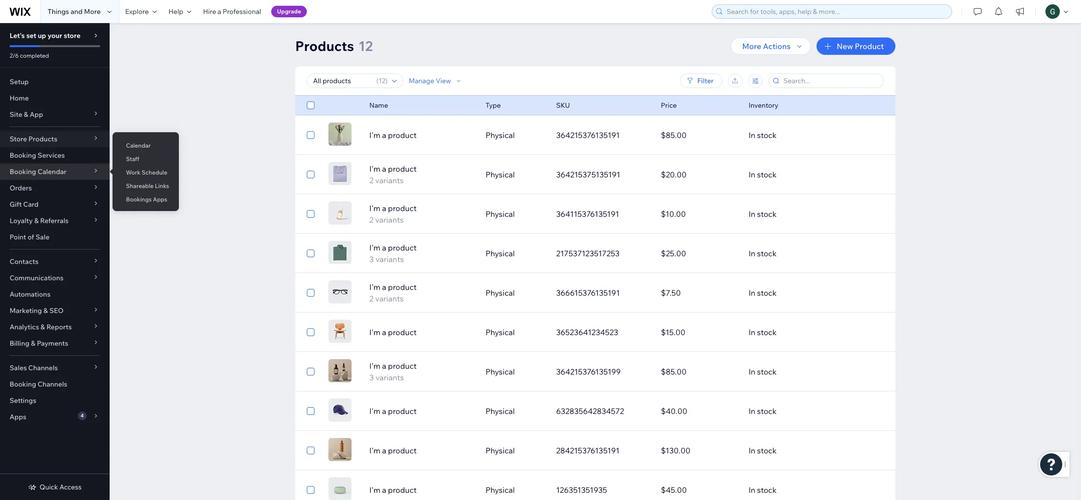 Task type: locate. For each thing, give the bounding box(es) containing it.
filter button
[[680, 74, 723, 88]]

6 in stock from the top
[[749, 328, 777, 337]]

work schedule link
[[113, 165, 179, 181]]

5 in stock link from the top
[[743, 282, 848, 305]]

12 for ( 12 )
[[379, 77, 386, 85]]

channels inside "popup button"
[[28, 364, 58, 372]]

364115376135191
[[557, 209, 620, 219]]

5 i'm a product from the top
[[370, 486, 417, 495]]

0 horizontal spatial products
[[28, 135, 57, 143]]

physical link for 126351351935
[[480, 479, 551, 500]]

10 physical link from the top
[[480, 479, 551, 500]]

& left seo
[[43, 307, 48, 315]]

5 i'm from the top
[[370, 282, 381, 292]]

bookings
[[126, 196, 152, 203]]

contacts button
[[0, 254, 110, 270]]

& left reports
[[41, 323, 45, 332]]

help button
[[163, 0, 197, 23]]

orders button
[[0, 180, 110, 196]]

$85.00 up $40.00
[[661, 367, 687, 377]]

6 in stock link from the top
[[743, 321, 848, 344]]

3 stock from the top
[[758, 209, 777, 219]]

9 in stock from the top
[[749, 446, 777, 456]]

things and more
[[48, 7, 101, 16]]

sidebar element
[[0, 23, 110, 500]]

4 i'm from the top
[[370, 243, 381, 253]]

booking inside dropdown button
[[10, 167, 36, 176]]

1 physical from the top
[[486, 130, 515, 140]]

$85.00 link
[[656, 124, 743, 147], [656, 360, 743, 384]]

a
[[218, 7, 221, 16], [382, 130, 387, 140], [382, 164, 387, 174], [382, 204, 387, 213], [382, 243, 387, 253], [382, 282, 387, 292], [382, 328, 387, 337], [382, 361, 387, 371], [382, 407, 387, 416], [382, 446, 387, 456], [382, 486, 387, 495]]

9 in from the top
[[749, 446, 756, 456]]

i'm a product for 364215376135191
[[370, 130, 417, 140]]

8 physical link from the top
[[480, 400, 551, 423]]

6 stock from the top
[[758, 328, 777, 337]]

channels
[[28, 364, 58, 372], [38, 380, 67, 389]]

4 stock from the top
[[758, 249, 777, 258]]

8 in from the top
[[749, 407, 756, 416]]

let's
[[10, 31, 25, 40]]

2 $85.00 from the top
[[661, 367, 687, 377]]

9 stock from the top
[[758, 446, 777, 456]]

in stock for 217537123517253
[[749, 249, 777, 258]]

i'm a product for 36523641234523
[[370, 328, 417, 337]]

3 variants from the top
[[376, 255, 404, 264]]

7 physical link from the top
[[480, 360, 551, 384]]

$130.00
[[661, 446, 691, 456]]

0 horizontal spatial apps
[[10, 413, 26, 422]]

1 product from the top
[[388, 130, 417, 140]]

10 physical from the top
[[486, 486, 515, 495]]

9 physical from the top
[[486, 446, 515, 456]]

8 stock from the top
[[758, 407, 777, 416]]

physical for 364115376135191
[[486, 209, 515, 219]]

physical link for 366615376135191
[[480, 282, 551, 305]]

apps down 'links'
[[153, 196, 167, 203]]

1 vertical spatial booking
[[10, 167, 36, 176]]

products 12
[[295, 38, 373, 54]]

i'm a product 3 variants for 364215376135199
[[370, 361, 417, 383]]

& for marketing
[[43, 307, 48, 315]]

i'm a product link for 632835642834572
[[364, 406, 480, 417]]

1 horizontal spatial more
[[743, 41, 762, 51]]

in stock link for 217537123517253
[[743, 242, 848, 265]]

3 physical from the top
[[486, 209, 515, 219]]

price
[[661, 101, 677, 110]]

364215376135191 link
[[551, 124, 656, 147]]

8 in stock from the top
[[749, 407, 777, 416]]

in stock link for 366615376135191
[[743, 282, 848, 305]]

7 in stock link from the top
[[743, 360, 848, 384]]

in for 217537123517253
[[749, 249, 756, 258]]

hire a professional link
[[197, 0, 267, 23]]

1 vertical spatial calendar
[[38, 167, 66, 176]]

7 in from the top
[[749, 367, 756, 377]]

0 vertical spatial more
[[84, 7, 101, 16]]

& inside marketing & seo dropdown button
[[43, 307, 48, 315]]

1 in from the top
[[749, 130, 756, 140]]

i'm a product 3 variants for 217537123517253
[[370, 243, 417, 264]]

in for 284215376135191
[[749, 446, 756, 456]]

2 stock from the top
[[758, 170, 777, 180]]

366615376135191
[[557, 288, 620, 298]]

7 in stock from the top
[[749, 367, 777, 377]]

0 horizontal spatial calendar
[[38, 167, 66, 176]]

in stock link for 284215376135191
[[743, 439, 848, 462]]

9 physical link from the top
[[480, 439, 551, 462]]

1 vertical spatial channels
[[38, 380, 67, 389]]

products up unsaved view field
[[295, 38, 354, 54]]

1 stock from the top
[[758, 130, 777, 140]]

Unsaved view field
[[310, 74, 374, 88]]

2 vertical spatial booking
[[10, 380, 36, 389]]

booking up settings
[[10, 380, 36, 389]]

2 vertical spatial 2
[[370, 294, 374, 304]]

3 for 364215376135199
[[370, 373, 374, 383]]

booking up orders
[[10, 167, 36, 176]]

$20.00 link
[[656, 163, 743, 186]]

bookings apps link
[[113, 192, 179, 208]]

1 vertical spatial apps
[[10, 413, 26, 422]]

& right site
[[24, 110, 28, 119]]

variants for 366615376135191
[[376, 294, 404, 304]]

1 booking from the top
[[10, 151, 36, 160]]

10 stock from the top
[[758, 486, 777, 495]]

physical for 284215376135191
[[486, 446, 515, 456]]

in stock for 366615376135191
[[749, 288, 777, 298]]

in
[[749, 130, 756, 140], [749, 170, 756, 180], [749, 209, 756, 219], [749, 249, 756, 258], [749, 288, 756, 298], [749, 328, 756, 337], [749, 367, 756, 377], [749, 407, 756, 416], [749, 446, 756, 456], [749, 486, 756, 495]]

0 vertical spatial products
[[295, 38, 354, 54]]

1 vertical spatial 2
[[370, 215, 374, 225]]

1 i'm a product link from the top
[[364, 129, 480, 141]]

7 physical from the top
[[486, 367, 515, 377]]

2 i'm a product link from the top
[[364, 327, 480, 338]]

actions
[[764, 41, 791, 51]]

billing & payments button
[[0, 335, 110, 352]]

5 variants from the top
[[376, 373, 404, 383]]

i'm a product
[[370, 130, 417, 140], [370, 328, 417, 337], [370, 407, 417, 416], [370, 446, 417, 456], [370, 486, 417, 495]]

reports
[[47, 323, 72, 332]]

physical link for 364115376135191
[[480, 203, 551, 226]]

8 i'm from the top
[[370, 407, 381, 416]]

1 physical link from the top
[[480, 124, 551, 147]]

automations link
[[0, 286, 110, 303]]

2 product from the top
[[388, 164, 417, 174]]

2 physical from the top
[[486, 170, 515, 180]]

$85.00 link for 364215376135199
[[656, 360, 743, 384]]

0 vertical spatial $85.00 link
[[656, 124, 743, 147]]

5 stock from the top
[[758, 288, 777, 298]]

0 vertical spatial channels
[[28, 364, 58, 372]]

i'm a product 2 variants for 366615376135191
[[370, 282, 417, 304]]

new
[[837, 41, 854, 51]]

364215375135191 link
[[551, 163, 656, 186]]

& inside analytics & reports popup button
[[41, 323, 45, 332]]

3 product from the top
[[388, 204, 417, 213]]

i'm a product link for 36523641234523
[[364, 327, 480, 338]]

physical link for 284215376135191
[[480, 439, 551, 462]]

home link
[[0, 90, 110, 106]]

booking channels link
[[0, 376, 110, 393]]

3 physical link from the top
[[480, 203, 551, 226]]

2 vertical spatial i'm a product 2 variants
[[370, 282, 417, 304]]

1 3 from the top
[[370, 255, 374, 264]]

0 vertical spatial calendar
[[126, 142, 151, 149]]

6 product from the top
[[388, 328, 417, 337]]

4 variants from the top
[[376, 294, 404, 304]]

in for 632835642834572
[[749, 407, 756, 416]]

12 up unsaved view field
[[359, 38, 373, 54]]

& right loyalty
[[34, 217, 39, 225]]

in stock link for 126351351935
[[743, 479, 848, 500]]

marketing
[[10, 307, 42, 315]]

in stock for 284215376135191
[[749, 446, 777, 456]]

1 vertical spatial i'm a product 3 variants
[[370, 361, 417, 383]]

site
[[10, 110, 22, 119]]

1 vertical spatial 3
[[370, 373, 374, 383]]

sales channels
[[10, 364, 58, 372]]

4 i'm a product from the top
[[370, 446, 417, 456]]

0 vertical spatial i'm a product 3 variants
[[370, 243, 417, 264]]

channels down sales channels "popup button"
[[38, 380, 67, 389]]

364215376135199
[[557, 367, 621, 377]]

2 physical link from the top
[[480, 163, 551, 186]]

explore
[[125, 7, 149, 16]]

2 in stock link from the top
[[743, 163, 848, 186]]

7 product from the top
[[388, 361, 417, 371]]

new product button
[[817, 38, 896, 55]]

$85.00 for 364215376135199
[[661, 367, 687, 377]]

in for 364115376135191
[[749, 209, 756, 219]]

contacts
[[10, 257, 38, 266]]

0 vertical spatial 2
[[370, 176, 374, 185]]

1 vertical spatial 12
[[379, 77, 386, 85]]

i'm a product 2 variants for 364215375135191
[[370, 164, 417, 185]]

7 i'm from the top
[[370, 361, 381, 371]]

physical link for 364215376135191
[[480, 124, 551, 147]]

2 for 366615376135191
[[370, 294, 374, 304]]

loyalty & referrals
[[10, 217, 69, 225]]

6 i'm from the top
[[370, 328, 381, 337]]

1 vertical spatial products
[[28, 135, 57, 143]]

0 vertical spatial apps
[[153, 196, 167, 203]]

5 in stock from the top
[[749, 288, 777, 298]]

in stock for 632835642834572
[[749, 407, 777, 416]]

physical for 364215375135191
[[486, 170, 515, 180]]

in stock for 126351351935
[[749, 486, 777, 495]]

3 in stock link from the top
[[743, 203, 848, 226]]

0 vertical spatial 3
[[370, 255, 374, 264]]

site & app button
[[0, 106, 110, 123]]

i'm a product for 284215376135191
[[370, 446, 417, 456]]

sku
[[557, 101, 570, 110]]

0 vertical spatial booking
[[10, 151, 36, 160]]

new product
[[837, 41, 885, 51]]

& inside site & app dropdown button
[[24, 110, 28, 119]]

3 i'm a product from the top
[[370, 407, 417, 416]]

7 stock from the top
[[758, 367, 777, 377]]

product
[[855, 41, 885, 51]]

2 in stock from the top
[[749, 170, 777, 180]]

8 physical from the top
[[486, 407, 515, 416]]

referrals
[[40, 217, 69, 225]]

i'm a product link
[[364, 129, 480, 141], [364, 327, 480, 338], [364, 406, 480, 417], [364, 445, 480, 457], [364, 485, 480, 496]]

366615376135191 link
[[551, 282, 656, 305]]

1 2 from the top
[[370, 176, 374, 185]]

1 in stock from the top
[[749, 130, 777, 140]]

4 in stock link from the top
[[743, 242, 848, 265]]

1 vertical spatial more
[[743, 41, 762, 51]]

5 in from the top
[[749, 288, 756, 298]]

1 $85.00 link from the top
[[656, 124, 743, 147]]

in stock
[[749, 130, 777, 140], [749, 170, 777, 180], [749, 209, 777, 219], [749, 249, 777, 258], [749, 288, 777, 298], [749, 328, 777, 337], [749, 367, 777, 377], [749, 407, 777, 416], [749, 446, 777, 456], [749, 486, 777, 495]]

4 in from the top
[[749, 249, 756, 258]]

2 booking from the top
[[10, 167, 36, 176]]

automations
[[10, 290, 50, 299]]

channels up booking channels
[[28, 364, 58, 372]]

physical
[[486, 130, 515, 140], [486, 170, 515, 180], [486, 209, 515, 219], [486, 249, 515, 258], [486, 288, 515, 298], [486, 328, 515, 337], [486, 367, 515, 377], [486, 407, 515, 416], [486, 446, 515, 456], [486, 486, 515, 495]]

of
[[28, 233, 34, 242]]

0 vertical spatial i'm a product 2 variants
[[370, 164, 417, 185]]

1 i'm a product 2 variants from the top
[[370, 164, 417, 185]]

$85.00 link up the $40.00 link
[[656, 360, 743, 384]]

& inside the billing & payments dropdown button
[[31, 339, 35, 348]]

217537123517253
[[557, 249, 620, 258]]

& for loyalty
[[34, 217, 39, 225]]

3 in from the top
[[749, 209, 756, 219]]

products up booking services
[[28, 135, 57, 143]]

2/6 completed
[[10, 52, 49, 59]]

communications button
[[0, 270, 110, 286]]

$25.00
[[661, 249, 687, 258]]

2 2 from the top
[[370, 215, 374, 225]]

physical for 632835642834572
[[486, 407, 515, 416]]

2 3 from the top
[[370, 373, 374, 383]]

4 i'm a product link from the top
[[364, 445, 480, 457]]

in stock link for 36523641234523
[[743, 321, 848, 344]]

(
[[377, 77, 379, 85]]

gift
[[10, 200, 22, 209]]

2 $85.00 link from the top
[[656, 360, 743, 384]]

3 booking from the top
[[10, 380, 36, 389]]

None checkbox
[[307, 169, 315, 180], [307, 208, 315, 220], [307, 248, 315, 259], [307, 287, 315, 299], [307, 327, 315, 338], [307, 366, 315, 378], [307, 445, 315, 457], [307, 169, 315, 180], [307, 208, 315, 220], [307, 248, 315, 259], [307, 287, 315, 299], [307, 327, 315, 338], [307, 366, 315, 378], [307, 445, 315, 457]]

10 in stock link from the top
[[743, 479, 848, 500]]

None checkbox
[[307, 100, 315, 111], [307, 129, 315, 141], [307, 406, 315, 417], [307, 485, 315, 496], [307, 100, 315, 111], [307, 129, 315, 141], [307, 406, 315, 417], [307, 485, 315, 496]]

more right and
[[84, 7, 101, 16]]

1 variants from the top
[[376, 176, 404, 185]]

5 i'm a product link from the top
[[364, 485, 480, 496]]

1 i'm a product 3 variants from the top
[[370, 243, 417, 264]]

1 vertical spatial i'm a product 2 variants
[[370, 204, 417, 225]]

staff
[[126, 155, 139, 163]]

$85.00
[[661, 130, 687, 140], [661, 367, 687, 377]]

$85.00 link up $20.00 'link'
[[656, 124, 743, 147]]

2 in from the top
[[749, 170, 756, 180]]

$15.00 link
[[656, 321, 743, 344]]

2 variants from the top
[[376, 215, 404, 225]]

stock
[[758, 130, 777, 140], [758, 170, 777, 180], [758, 209, 777, 219], [758, 249, 777, 258], [758, 288, 777, 298], [758, 328, 777, 337], [758, 367, 777, 377], [758, 407, 777, 416], [758, 446, 777, 456], [758, 486, 777, 495]]

2 i'm a product from the top
[[370, 328, 417, 337]]

in for 364215376135199
[[749, 367, 756, 377]]

2 i'm a product 2 variants from the top
[[370, 204, 417, 225]]

filter
[[698, 77, 714, 85]]

calendar link
[[113, 138, 179, 154]]

$130.00 link
[[656, 439, 743, 462]]

home
[[10, 94, 29, 103]]

i'm a product link for 126351351935
[[364, 485, 480, 496]]

& for site
[[24, 110, 28, 119]]

364115376135191 link
[[551, 203, 656, 226]]

1 vertical spatial $85.00 link
[[656, 360, 743, 384]]

loyalty
[[10, 217, 33, 225]]

physical link for 632835642834572
[[480, 400, 551, 423]]

calendar up "staff"
[[126, 142, 151, 149]]

& inside loyalty & referrals dropdown button
[[34, 217, 39, 225]]

analytics & reports button
[[0, 319, 110, 335]]

0 horizontal spatial 12
[[359, 38, 373, 54]]

products
[[295, 38, 354, 54], [28, 135, 57, 143]]

stock for 366615376135191
[[758, 288, 777, 298]]

more left actions
[[743, 41, 762, 51]]

booking down store
[[10, 151, 36, 160]]

6 physical from the top
[[486, 328, 515, 337]]

9 i'm from the top
[[370, 446, 381, 456]]

$85.00 down price
[[661, 130, 687, 140]]

0 vertical spatial $85.00
[[661, 130, 687, 140]]

calendar down "services"
[[38, 167, 66, 176]]

1 horizontal spatial calendar
[[126, 142, 151, 149]]

product
[[388, 130, 417, 140], [388, 164, 417, 174], [388, 204, 417, 213], [388, 243, 417, 253], [388, 282, 417, 292], [388, 328, 417, 337], [388, 361, 417, 371], [388, 407, 417, 416], [388, 446, 417, 456], [388, 486, 417, 495]]

work schedule
[[126, 169, 167, 176]]

set
[[26, 31, 36, 40]]

in for 364215375135191
[[749, 170, 756, 180]]

4 physical link from the top
[[480, 242, 551, 265]]

physical link for 36523641234523
[[480, 321, 551, 344]]

8 in stock link from the top
[[743, 400, 848, 423]]

apps down settings
[[10, 413, 26, 422]]

apps inside sidebar element
[[10, 413, 26, 422]]

1 i'm a product from the top
[[370, 130, 417, 140]]

Search... field
[[781, 74, 881, 88]]

36523641234523
[[557, 328, 619, 337]]

1 horizontal spatial 12
[[379, 77, 386, 85]]

i'm a product link for 284215376135191
[[364, 445, 480, 457]]

$45.00
[[661, 486, 687, 495]]

Search for tools, apps, help & more... field
[[724, 5, 949, 18]]

12 up name
[[379, 77, 386, 85]]

0 vertical spatial 12
[[359, 38, 373, 54]]

hire
[[203, 7, 216, 16]]

9 in stock link from the top
[[743, 439, 848, 462]]

2 for 364115376135191
[[370, 215, 374, 225]]

i'm a product 2 variants
[[370, 164, 417, 185], [370, 204, 417, 225], [370, 282, 417, 304]]

3 i'm a product 2 variants from the top
[[370, 282, 417, 304]]

2 for 364215375135191
[[370, 176, 374, 185]]

4 in stock from the top
[[749, 249, 777, 258]]

physical for 36523641234523
[[486, 328, 515, 337]]

1 $85.00 from the top
[[661, 130, 687, 140]]

10 in from the top
[[749, 486, 756, 495]]

1 vertical spatial $85.00
[[661, 367, 687, 377]]

5 physical from the top
[[486, 288, 515, 298]]

& right billing
[[31, 339, 35, 348]]



Task type: describe. For each thing, give the bounding box(es) containing it.
$20.00
[[661, 170, 687, 180]]

9 product from the top
[[388, 446, 417, 456]]

gift card button
[[0, 196, 110, 213]]

physical link for 217537123517253
[[480, 242, 551, 265]]

physical for 366615376135191
[[486, 288, 515, 298]]

217537123517253 link
[[551, 242, 656, 265]]

1 horizontal spatial products
[[295, 38, 354, 54]]

$40.00 link
[[656, 400, 743, 423]]

$40.00
[[661, 407, 688, 416]]

shareable links link
[[113, 178, 179, 194]]

channels for sales channels
[[28, 364, 58, 372]]

let's set up your store
[[10, 31, 81, 40]]

1 horizontal spatial apps
[[153, 196, 167, 203]]

$7.50
[[661, 288, 681, 298]]

$10.00
[[661, 209, 686, 219]]

store products button
[[0, 131, 110, 147]]

calendar inside dropdown button
[[38, 167, 66, 176]]

physical link for 364215376135199
[[480, 360, 551, 384]]

and
[[71, 7, 83, 16]]

stock for 364215375135191
[[758, 170, 777, 180]]

i'm a product for 126351351935
[[370, 486, 417, 495]]

physical for 126351351935
[[486, 486, 515, 495]]

setup link
[[0, 74, 110, 90]]

variants for 364215376135199
[[376, 373, 404, 383]]

your
[[48, 31, 62, 40]]

up
[[38, 31, 46, 40]]

284215376135191
[[557, 446, 620, 456]]

point
[[10, 233, 26, 242]]

in stock link for 364215376135199
[[743, 360, 848, 384]]

in stock link for 364215375135191
[[743, 163, 848, 186]]

i'm a product link for 364215376135191
[[364, 129, 480, 141]]

stock for 126351351935
[[758, 486, 777, 495]]

card
[[23, 200, 39, 209]]

physical for 364215376135191
[[486, 130, 515, 140]]

stock for 364215376135199
[[758, 367, 777, 377]]

$85.00 for 364215376135191
[[661, 130, 687, 140]]

sales channels button
[[0, 360, 110, 376]]

quick access button
[[28, 483, 82, 492]]

marketing & seo
[[10, 307, 64, 315]]

store
[[64, 31, 81, 40]]

10 product from the top
[[388, 486, 417, 495]]

in for 366615376135191
[[749, 288, 756, 298]]

products inside popup button
[[28, 135, 57, 143]]

2 i'm from the top
[[370, 164, 381, 174]]

access
[[60, 483, 82, 492]]

booking for booking calendar
[[10, 167, 36, 176]]

booking services link
[[0, 147, 110, 164]]

10 i'm from the top
[[370, 486, 381, 495]]

stock for 284215376135191
[[758, 446, 777, 456]]

app
[[30, 110, 43, 119]]

in for 364215376135191
[[749, 130, 756, 140]]

364215375135191
[[557, 170, 621, 180]]

staff link
[[113, 151, 179, 167]]

36523641234523 link
[[551, 321, 656, 344]]

stock for 217537123517253
[[758, 249, 777, 258]]

point of sale link
[[0, 229, 110, 245]]

in stock for 36523641234523
[[749, 328, 777, 337]]

quick access
[[40, 483, 82, 492]]

in stock for 364215376135199
[[749, 367, 777, 377]]

professional
[[223, 7, 261, 16]]

3 i'm from the top
[[370, 204, 381, 213]]

i'm a product 2 variants for 364115376135191
[[370, 204, 417, 225]]

settings link
[[0, 393, 110, 409]]

variants for 364115376135191
[[376, 215, 404, 225]]

store products
[[10, 135, 57, 143]]

1 i'm from the top
[[370, 130, 381, 140]]

stock for 36523641234523
[[758, 328, 777, 337]]

in stock for 364115376135191
[[749, 209, 777, 219]]

name
[[370, 101, 388, 110]]

& for billing
[[31, 339, 35, 348]]

$7.50 link
[[656, 282, 743, 305]]

physical link for 364215375135191
[[480, 163, 551, 186]]

site & app
[[10, 110, 43, 119]]

3 for 217537123517253
[[370, 255, 374, 264]]

view
[[436, 77, 451, 85]]

variants for 364215375135191
[[376, 176, 404, 185]]

stock for 632835642834572
[[758, 407, 777, 416]]

$10.00 link
[[656, 203, 743, 226]]

gift card
[[10, 200, 39, 209]]

physical for 364215376135199
[[486, 367, 515, 377]]

work
[[126, 169, 140, 176]]

orders
[[10, 184, 32, 192]]

bookings apps
[[126, 196, 167, 203]]

booking calendar
[[10, 167, 66, 176]]

632835642834572 link
[[551, 400, 656, 423]]

$45.00 link
[[656, 479, 743, 500]]

8 product from the top
[[388, 407, 417, 416]]

point of sale
[[10, 233, 49, 242]]

sales
[[10, 364, 27, 372]]

manage view
[[409, 77, 451, 85]]

loyalty & referrals button
[[0, 213, 110, 229]]

5 product from the top
[[388, 282, 417, 292]]

632835642834572
[[557, 407, 624, 416]]

channels for booking channels
[[38, 380, 67, 389]]

booking for booking services
[[10, 151, 36, 160]]

upgrade button
[[271, 6, 307, 17]]

completed
[[20, 52, 49, 59]]

variants for 217537123517253
[[376, 255, 404, 264]]

( 12 )
[[377, 77, 388, 85]]

shareable
[[126, 182, 154, 190]]

$85.00 link for 364215376135191
[[656, 124, 743, 147]]

in for 36523641234523
[[749, 328, 756, 337]]

364215376135191
[[557, 130, 620, 140]]

in stock for 364215376135191
[[749, 130, 777, 140]]

schedule
[[142, 169, 167, 176]]

126351351935
[[557, 486, 608, 495]]

in stock link for 364115376135191
[[743, 203, 848, 226]]

364215376135199 link
[[551, 360, 656, 384]]

4 product from the top
[[388, 243, 417, 253]]

more actions
[[743, 41, 791, 51]]

stock for 364115376135191
[[758, 209, 777, 219]]

in for 126351351935
[[749, 486, 756, 495]]

upgrade
[[277, 8, 301, 15]]

284215376135191 link
[[551, 439, 656, 462]]

i'm a product for 632835642834572
[[370, 407, 417, 416]]

)
[[386, 77, 388, 85]]

billing & payments
[[10, 339, 68, 348]]

in stock link for 364215376135191
[[743, 124, 848, 147]]

booking services
[[10, 151, 65, 160]]

booking for booking channels
[[10, 380, 36, 389]]

more inside dropdown button
[[743, 41, 762, 51]]

in stock link for 632835642834572
[[743, 400, 848, 423]]

in stock for 364215375135191
[[749, 170, 777, 180]]

0 horizontal spatial more
[[84, 7, 101, 16]]

booking channels
[[10, 380, 67, 389]]

4
[[81, 413, 84, 419]]

2/6
[[10, 52, 19, 59]]

stock for 364215376135191
[[758, 130, 777, 140]]

12 for products 12
[[359, 38, 373, 54]]

hire a professional
[[203, 7, 261, 16]]

& for analytics
[[41, 323, 45, 332]]

manage
[[409, 77, 435, 85]]

setup
[[10, 77, 29, 86]]

shareable links
[[126, 182, 169, 190]]

physical for 217537123517253
[[486, 249, 515, 258]]

seo
[[49, 307, 64, 315]]



Task type: vqa. For each thing, say whether or not it's contained in the screenshot.


